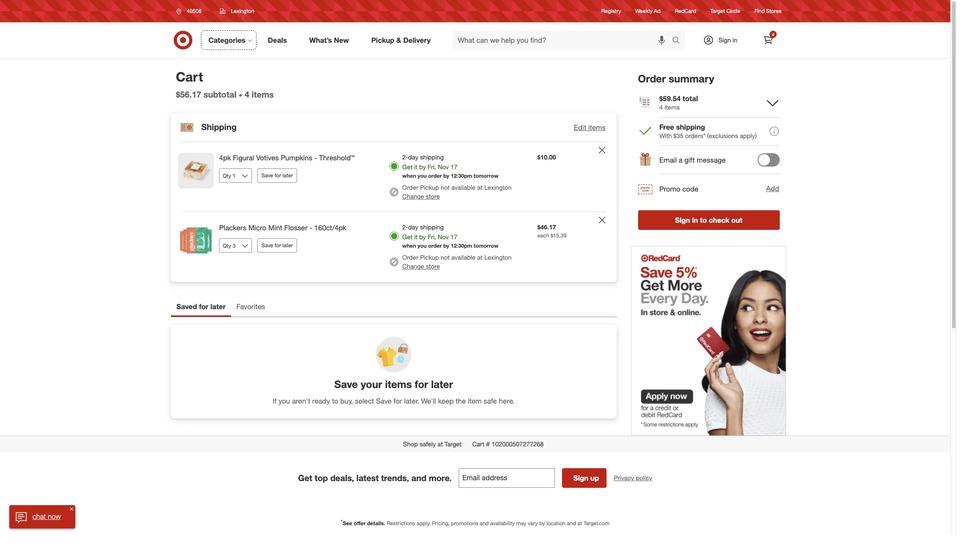 Task type: locate. For each thing, give the bounding box(es) containing it.
to left buy, at the left
[[332, 396, 339, 405]]

1 vertical spatial 12:30pm
[[451, 243, 472, 249]]

change for 160ct/4pk
[[403, 263, 424, 270]]

2 not from the top
[[441, 254, 450, 261]]

2 it from the top
[[414, 233, 418, 241]]

subtotal
[[204, 89, 237, 99]]

None radio
[[390, 162, 399, 171]]

4 down $59.54
[[660, 103, 663, 111]]

ad
[[654, 8, 661, 14]]

0 vertical spatial 2-
[[403, 153, 408, 161]]

1 when from the top
[[403, 173, 416, 179]]

$46.17
[[538, 223, 556, 231]]

if you aren't ready to buy, select save for later. we'll keep the item safe here.
[[273, 396, 515, 405]]

1 horizontal spatial -
[[314, 153, 317, 162]]

1 12:30pm from the top
[[451, 173, 472, 179]]

2 2- from the top
[[403, 223, 408, 231]]

tomorrow for plackers micro mint flosser - 160ct/4pk
[[474, 243, 499, 249]]

None radio
[[390, 232, 399, 241]]

$35
[[674, 132, 684, 139]]

2-day shipping get it by fri, nov 17 when you order by 12:30pm tomorrow for plackers micro mint flosser - 160ct/4pk
[[403, 223, 499, 249]]

save
[[262, 172, 273, 179], [262, 242, 273, 249], [335, 378, 358, 390], [376, 396, 392, 405]]

1 vertical spatial sign
[[676, 216, 691, 224]]

1 horizontal spatial and
[[480, 520, 489, 527]]

1 vertical spatial day
[[408, 223, 419, 231]]

target redcard save 5% get more every day. in store & online. apply now for a credit or debit redcard. *some restrictions apply. image
[[631, 246, 787, 436]]

available
[[452, 184, 476, 191], [452, 254, 476, 261]]

email
[[660, 156, 677, 165]]

0 vertical spatial day
[[408, 153, 419, 161]]

- for 160ct/4pk
[[310, 223, 312, 232]]

item
[[468, 396, 482, 405]]

1 vertical spatial fri,
[[428, 233, 436, 241]]

restrictions
[[387, 520, 416, 527]]

1 not from the top
[[441, 184, 450, 191]]

1 horizontal spatial 4
[[660, 103, 663, 111]]

0 vertical spatial nov
[[438, 163, 449, 171]]

to inside button
[[701, 216, 708, 224]]

2 vertical spatial order
[[403, 254, 419, 261]]

pickup left &
[[372, 35, 395, 44]]

0 vertical spatial pickup
[[372, 35, 395, 44]]

2 horizontal spatial 4
[[772, 32, 775, 37]]

0 vertical spatial 2-day shipping get it by fri, nov 17 when you order by 12:30pm tomorrow
[[403, 153, 499, 179]]

0 vertical spatial 4
[[772, 32, 775, 37]]

1 horizontal spatial sign
[[676, 216, 691, 224]]

when for 4pk figural votives pumpkins - threshold™
[[403, 173, 416, 179]]

1 change store button from the top
[[403, 192, 440, 201]]

1 vertical spatial cart
[[473, 440, 485, 448]]

for left 'later.'
[[394, 396, 402, 405]]

1 save for later button from the top
[[258, 169, 297, 183]]

1 2- from the top
[[403, 153, 408, 161]]

4 down stores
[[772, 32, 775, 37]]

0 vertical spatial save for later
[[262, 172, 293, 179]]

order pickup not available at lexington change store for plackers micro mint flosser - 160ct/4pk
[[403, 254, 512, 270]]

keep
[[438, 396, 454, 405]]

items right subtotal
[[252, 89, 274, 99]]

17 for plackers micro mint flosser - 160ct/4pk
[[451, 233, 458, 241]]

$56.17
[[176, 89, 201, 99]]

change store button right not available radio
[[403, 192, 440, 201]]

order pickup not available at lexington change store
[[403, 184, 512, 200], [403, 254, 512, 270]]

0 vertical spatial lexington
[[231, 8, 254, 14]]

2 nov from the top
[[438, 233, 449, 241]]

1 order from the top
[[429, 173, 442, 179]]

0 vertical spatial when
[[403, 173, 416, 179]]

1 vertical spatial shipping
[[420, 153, 444, 161]]

plackers
[[219, 223, 247, 232]]

1 vertical spatial you
[[418, 243, 427, 249]]

12:30pm for 160ct/4pk
[[451, 243, 472, 249]]

2 save for later button from the top
[[258, 239, 297, 253]]

None text field
[[459, 469, 555, 488]]

1 vertical spatial -
[[310, 223, 312, 232]]

1 vertical spatial lexington
[[485, 184, 512, 191]]

circle
[[727, 8, 741, 14]]

lexington
[[231, 8, 254, 14], [485, 184, 512, 191], [485, 254, 512, 261]]

target left circle
[[711, 8, 725, 14]]

items down $59.54
[[665, 103, 680, 111]]

0 vertical spatial in
[[733, 36, 738, 44]]

nov for 160ct/4pk
[[438, 233, 449, 241]]

2 change from the top
[[403, 263, 424, 270]]

1 horizontal spatial in
[[733, 36, 738, 44]]

0 horizontal spatial -
[[310, 223, 312, 232]]

code
[[683, 184, 699, 193]]

- right pumpkins
[[314, 153, 317, 162]]

1 save for later from the top
[[262, 172, 293, 179]]

order for plackers micro mint flosser - 160ct/4pk
[[403, 254, 419, 261]]

items up 'if you aren't ready to buy, select save for later. we'll keep the item safe here.'
[[385, 378, 412, 390]]

when
[[403, 173, 416, 179], [403, 243, 416, 249]]

you
[[418, 173, 427, 179], [418, 243, 427, 249], [279, 396, 290, 405]]

pumpkins
[[281, 153, 313, 162]]

-
[[314, 153, 317, 162], [310, 223, 312, 232]]

1 nov from the top
[[438, 163, 449, 171]]

sign down "target circle" link
[[719, 36, 731, 44]]

lexington for plackers micro mint flosser - 160ct/4pk
[[485, 254, 512, 261]]

order up $59.54
[[639, 72, 667, 85]]

1 vertical spatial cart item ready to fulfill group
[[171, 212, 617, 282]]

1 store from the top
[[426, 193, 440, 200]]

4 right subtotal
[[245, 89, 249, 99]]

- inside '4pk figural votives pumpkins - threshold™' link
[[314, 153, 317, 162]]

0 vertical spatial cart
[[176, 69, 203, 85]]

0 vertical spatial 12:30pm
[[451, 173, 472, 179]]

save for later button down 4pk figural votives pumpkins - threshold™
[[258, 169, 297, 183]]

in
[[733, 36, 738, 44], [693, 216, 699, 224]]

store right not available option
[[426, 263, 440, 270]]

2 change store button from the top
[[403, 262, 440, 271]]

weekly ad link
[[636, 7, 661, 15]]

2 save for later from the top
[[262, 242, 293, 249]]

cart up $56.17
[[176, 69, 203, 85]]

2 order pickup not available at lexington change store from the top
[[403, 254, 512, 270]]

1 fri, from the top
[[428, 163, 436, 171]]

in left "check"
[[693, 216, 699, 224]]

0 vertical spatial available
[[452, 184, 476, 191]]

fri,
[[428, 163, 436, 171], [428, 233, 436, 241]]

1 it from the top
[[414, 163, 418, 171]]

1 vertical spatial it
[[414, 233, 418, 241]]

0 vertical spatial store
[[426, 193, 440, 200]]

apply.
[[417, 520, 431, 527]]

2 tomorrow from the top
[[474, 243, 499, 249]]

0 horizontal spatial target
[[445, 440, 462, 448]]

order for 4pk figural votives pumpkins - threshold™
[[403, 184, 419, 191]]

store for plackers micro mint flosser - 160ct/4pk
[[426, 263, 440, 270]]

1 vertical spatial not
[[441, 254, 450, 261]]

- inside "plackers micro mint flosser - 160ct/4pk" link
[[310, 223, 312, 232]]

save for later button down mint
[[258, 239, 297, 253]]

4 for 4
[[772, 32, 775, 37]]

1 vertical spatial pickup
[[420, 184, 439, 191]]

change right not available radio
[[403, 193, 424, 200]]

chat now button
[[10, 505, 75, 529]]

2 fri, from the top
[[428, 233, 436, 241]]

save for later
[[262, 172, 293, 179], [262, 242, 293, 249]]

1 vertical spatial change
[[403, 263, 424, 270]]

email a gift message
[[660, 156, 726, 165]]

2-
[[403, 153, 408, 161], [403, 223, 408, 231]]

store right not available radio
[[426, 193, 440, 200]]

$59.54 total 4 items
[[660, 94, 699, 111]]

sign in
[[719, 36, 738, 44]]

0 horizontal spatial sign
[[574, 474, 589, 483]]

1 vertical spatial change store button
[[403, 262, 440, 271]]

message
[[697, 156, 726, 165]]

promo
[[660, 184, 681, 193]]

later down 4pk figural votives pumpkins - threshold™
[[283, 172, 293, 179]]

2 2-day shipping get it by fri, nov 17 when you order by 12:30pm tomorrow from the top
[[403, 223, 499, 249]]

1 horizontal spatial cart
[[473, 440, 485, 448]]

items
[[252, 89, 274, 99], [665, 103, 680, 111], [589, 123, 606, 132], [385, 378, 412, 390]]

1 vertical spatial order
[[403, 184, 419, 191]]

0 vertical spatial it
[[414, 163, 418, 171]]

1 horizontal spatial to
[[701, 216, 708, 224]]

privacy
[[614, 474, 634, 482]]

0 vertical spatial order
[[429, 173, 442, 179]]

0 vertical spatial 17
[[451, 163, 458, 171]]

1 vertical spatial when
[[403, 243, 416, 249]]

1 vertical spatial order
[[429, 243, 442, 249]]

order right not available radio
[[403, 184, 419, 191]]

in for sign in to check out
[[693, 216, 699, 224]]

0 horizontal spatial and
[[412, 473, 427, 483]]

save down mint
[[262, 242, 273, 249]]

0 vertical spatial get
[[403, 163, 413, 171]]

0 vertical spatial cart item ready to fulfill group
[[171, 142, 617, 212]]

1 vertical spatial 4
[[245, 89, 249, 99]]

and right location
[[567, 520, 576, 527]]

4pk figural votives pumpkins - threshold™
[[219, 153, 355, 162]]

1 change from the top
[[403, 193, 424, 200]]

offer
[[354, 520, 366, 527]]

1 day from the top
[[408, 153, 419, 161]]

to
[[701, 216, 708, 224], [332, 396, 339, 405]]

out
[[732, 216, 743, 224]]

edit items button
[[574, 123, 606, 133]]

- right the flosser
[[310, 223, 312, 232]]

plackers micro mint flosser - 160ct/4pk link
[[219, 223, 376, 233]]

target right safely
[[445, 440, 462, 448]]

availability
[[491, 520, 515, 527]]

2 day from the top
[[408, 223, 419, 231]]

2 vertical spatial lexington
[[485, 254, 512, 261]]

not available radio
[[390, 258, 399, 267]]

latest
[[357, 473, 379, 483]]

0 horizontal spatial cart
[[176, 69, 203, 85]]

0 vertical spatial you
[[418, 173, 427, 179]]

cart item ready to fulfill group
[[171, 142, 617, 212], [171, 212, 617, 282]]

2-day shipping get it by fri, nov 17 when you order by 12:30pm tomorrow
[[403, 153, 499, 179], [403, 223, 499, 249]]

later down plackers micro mint flosser - 160ct/4pk
[[283, 242, 293, 249]]

4pk figural votives pumpkins - threshold&#8482; image
[[178, 153, 214, 189]]

tomorrow for 4pk figural votives pumpkins - threshold™
[[474, 173, 499, 179]]

2 available from the top
[[452, 254, 476, 261]]

pickup for threshold™
[[420, 184, 439, 191]]

2 vertical spatial shipping
[[420, 223, 444, 231]]

order
[[429, 173, 442, 179], [429, 243, 442, 249]]

1 vertical spatial save for later button
[[258, 239, 297, 253]]

0 vertical spatial sign
[[719, 36, 731, 44]]

not available radio
[[390, 188, 399, 197]]

see
[[343, 520, 353, 527]]

1 17 from the top
[[451, 163, 458, 171]]

target circle link
[[711, 7, 741, 15]]

2 when from the top
[[403, 243, 416, 249]]

to left "check"
[[701, 216, 708, 224]]

1 tomorrow from the top
[[474, 173, 499, 179]]

pickup right not available radio
[[420, 184, 439, 191]]

and left availability
[[480, 520, 489, 527]]

2 vertical spatial 4
[[660, 103, 663, 111]]

in inside button
[[693, 216, 699, 224]]

2 store from the top
[[426, 263, 440, 270]]

items right edit
[[589, 123, 606, 132]]

1 vertical spatial order pickup not available at lexington change store
[[403, 254, 512, 270]]

1 2-day shipping get it by fri, nov 17 when you order by 12:30pm tomorrow from the top
[[403, 153, 499, 179]]

17 for 4pk figural votives pumpkins - threshold™
[[451, 163, 458, 171]]

we'll
[[421, 396, 436, 405]]

not for 160ct/4pk
[[441, 254, 450, 261]]

1 vertical spatial in
[[693, 216, 699, 224]]

17
[[451, 163, 458, 171], [451, 233, 458, 241]]

2 horizontal spatial and
[[567, 520, 576, 527]]

sign for sign in to check out
[[676, 216, 691, 224]]

2 vertical spatial sign
[[574, 474, 589, 483]]

2 order from the top
[[429, 243, 442, 249]]

you for plackers micro mint flosser - 160ct/4pk
[[418, 243, 427, 249]]

0 vertical spatial shipping
[[677, 122, 706, 131]]

new
[[334, 35, 349, 44]]

sign down promo code
[[676, 216, 691, 224]]

0 vertical spatial -
[[314, 153, 317, 162]]

1 vertical spatial 2-day shipping get it by fri, nov 17 when you order by 12:30pm tomorrow
[[403, 223, 499, 249]]

sign up button
[[563, 469, 607, 488]]

change store button right not available option
[[403, 262, 440, 271]]

it
[[414, 163, 418, 171], [414, 233, 418, 241]]

in down circle
[[733, 36, 738, 44]]

1 vertical spatial available
[[452, 254, 476, 261]]

1 vertical spatial 2-
[[403, 223, 408, 231]]

what's
[[309, 35, 332, 44]]

shipping for plackers micro mint flosser - 160ct/4pk
[[420, 223, 444, 231]]

1 horizontal spatial target
[[711, 8, 725, 14]]

favorites
[[237, 302, 265, 311]]

favorites link
[[231, 298, 271, 317]]

save right select at the bottom left of page
[[376, 396, 392, 405]]

(exclusions
[[708, 132, 739, 139]]

2 17 from the top
[[451, 233, 458, 241]]

0 horizontal spatial in
[[693, 216, 699, 224]]

in for sign in
[[733, 36, 738, 44]]

102000507277268
[[492, 440, 544, 448]]

0 vertical spatial fri,
[[428, 163, 436, 171]]

0 vertical spatial tomorrow
[[474, 173, 499, 179]]

0 vertical spatial save for later button
[[258, 169, 297, 183]]

1 cart item ready to fulfill group from the top
[[171, 142, 617, 212]]

2 cart item ready to fulfill group from the top
[[171, 212, 617, 282]]

registry link
[[602, 7, 621, 15]]

pickup right not available option
[[420, 254, 439, 261]]

cart item ready to fulfill group containing plackers micro mint flosser - 160ct/4pk
[[171, 212, 617, 282]]

it for plackers micro mint flosser - 160ct/4pk
[[414, 233, 418, 241]]

summary
[[669, 72, 715, 85]]

sign left up on the bottom of page
[[574, 474, 589, 483]]

2 vertical spatial pickup
[[420, 254, 439, 261]]

later right saved
[[211, 302, 226, 311]]

nov
[[438, 163, 449, 171], [438, 233, 449, 241]]

save for later for mint
[[262, 242, 293, 249]]

items inside $59.54 total 4 items
[[665, 103, 680, 111]]

1 vertical spatial save for later
[[262, 242, 293, 249]]

saved for later
[[176, 302, 226, 311]]

save for later down mint
[[262, 242, 293, 249]]

0 vertical spatial to
[[701, 216, 708, 224]]

cart left #
[[473, 440, 485, 448]]

1 vertical spatial 17
[[451, 233, 458, 241]]

2- for 160ct/4pk
[[403, 223, 408, 231]]

order right not available option
[[403, 254, 419, 261]]

sign
[[719, 36, 731, 44], [676, 216, 691, 224], [574, 474, 589, 483]]

0 vertical spatial not
[[441, 184, 450, 191]]

1 available from the top
[[452, 184, 476, 191]]

2 horizontal spatial sign
[[719, 36, 731, 44]]

for down mint
[[275, 242, 281, 249]]

0 vertical spatial change store button
[[403, 192, 440, 201]]

1 vertical spatial to
[[332, 396, 339, 405]]

0 vertical spatial order pickup not available at lexington change store
[[403, 184, 512, 200]]

0 horizontal spatial 4
[[245, 89, 249, 99]]

2-day shipping get it by fri, nov 17 when you order by 12:30pm tomorrow for 4pk figural votives pumpkins - threshold™
[[403, 153, 499, 179]]

1 vertical spatial tomorrow
[[474, 243, 499, 249]]

change right not available option
[[403, 263, 424, 270]]

details.
[[367, 520, 386, 527]]

1 vertical spatial get
[[403, 233, 413, 241]]

save for later down 4pk figural votives pumpkins - threshold™
[[262, 172, 293, 179]]

1 vertical spatial store
[[426, 263, 440, 270]]

1 order pickup not available at lexington change store from the top
[[403, 184, 512, 200]]

0 vertical spatial change
[[403, 193, 424, 200]]

now
[[48, 512, 61, 521]]

store for 4pk figural votives pumpkins - threshold™
[[426, 193, 440, 200]]

✕ button
[[68, 505, 75, 513]]

here.
[[499, 396, 515, 405]]

1 vertical spatial nov
[[438, 233, 449, 241]]

4 link
[[759, 30, 779, 50]]

tomorrow
[[474, 173, 499, 179], [474, 243, 499, 249]]

* see offer details. restrictions apply. pricing, promotions and availability may vary by location and at target.com
[[341, 519, 610, 527]]

and left the more.
[[412, 473, 427, 483]]

2 12:30pm from the top
[[451, 243, 472, 249]]



Task type: vqa. For each thing, say whether or not it's contained in the screenshot.
Add to cart
no



Task type: describe. For each thing, give the bounding box(es) containing it.
get for plackers micro mint flosser - 160ct/4pk
[[403, 233, 413, 241]]

day for plackers micro mint flosser - 160ct/4pk
[[408, 223, 419, 231]]

total
[[683, 94, 699, 103]]

may
[[517, 520, 527, 527]]

edit
[[574, 123, 587, 132]]

edit items
[[574, 123, 606, 132]]

sign in link
[[696, 30, 752, 50]]

#
[[486, 440, 490, 448]]

cart for cart
[[176, 69, 203, 85]]

safely
[[420, 440, 436, 448]]

it for 4pk figural votives pumpkins - threshold™
[[414, 163, 418, 171]]

40506
[[187, 8, 202, 14]]

categories link
[[201, 30, 257, 50]]

sign up
[[574, 474, 599, 483]]

$15.39
[[551, 232, 567, 239]]

pickup & delivery
[[372, 35, 431, 44]]

lexington inside dropdown button
[[231, 8, 254, 14]]

sign in to check out button
[[639, 210, 780, 230]]

registry
[[602, 8, 621, 14]]

fri, for 4pk figural votives pumpkins - threshold™
[[428, 163, 436, 171]]

add
[[767, 184, 780, 193]]

12:30pm for threshold™
[[451, 173, 472, 179]]

shipping inside free shipping with $35 orders* (exclusions apply)
[[677, 122, 706, 131]]

cart item ready to fulfill group containing 4pk figural votives pumpkins - threshold™
[[171, 142, 617, 212]]

redcard
[[675, 8, 697, 14]]

ready
[[312, 396, 330, 405]]

location
[[547, 520, 566, 527]]

get for 4pk figural votives pumpkins - threshold™
[[403, 163, 413, 171]]

select
[[355, 396, 374, 405]]

*
[[341, 519, 343, 524]]

day for 4pk figural votives pumpkins - threshold™
[[408, 153, 419, 161]]

0 horizontal spatial to
[[332, 396, 339, 405]]

votives
[[256, 153, 279, 162]]

save your items for later
[[335, 378, 453, 390]]

save for later button for votives
[[258, 169, 297, 183]]

shop safely at target
[[403, 440, 462, 448]]

change for threshold™
[[403, 193, 424, 200]]

find
[[755, 8, 765, 14]]

change store button for threshold™
[[403, 192, 440, 201]]

the
[[456, 396, 466, 405]]

4 inside $59.54 total 4 items
[[660, 103, 663, 111]]

shipping for 4pk figural votives pumpkins - threshold™
[[420, 153, 444, 161]]

by inside "* see offer details. restrictions apply. pricing, promotions and availability may vary by location and at target.com"
[[540, 520, 545, 527]]

4 for 4 items
[[245, 89, 249, 99]]

flosser
[[284, 223, 308, 232]]

✕
[[70, 506, 73, 512]]

shop
[[403, 440, 418, 448]]

check
[[710, 216, 730, 224]]

free shipping with $35 orders* (exclusions apply)
[[660, 122, 757, 139]]

order pickup not available at lexington change store for 4pk figural votives pumpkins - threshold™
[[403, 184, 512, 200]]

apply)
[[741, 132, 757, 139]]

nov for threshold™
[[438, 163, 449, 171]]

deals
[[268, 35, 287, 44]]

redcard link
[[675, 7, 697, 15]]

2 vertical spatial get
[[298, 473, 313, 483]]

trends,
[[381, 473, 409, 483]]

What can we help you find? suggestions appear below search field
[[453, 30, 675, 50]]

pickup for 160ct/4pk
[[420, 254, 439, 261]]

1 vertical spatial target
[[445, 440, 462, 448]]

save for later for votives
[[262, 172, 293, 179]]

order summary
[[639, 72, 715, 85]]

if
[[273, 396, 277, 405]]

with
[[660, 132, 672, 139]]

for up we'll
[[415, 378, 429, 390]]

search
[[668, 36, 690, 45]]

2- for threshold™
[[403, 153, 408, 161]]

each
[[538, 232, 549, 239]]

40506 button
[[171, 3, 211, 19]]

sign for sign up
[[574, 474, 589, 483]]

threshold™
[[319, 153, 355, 162]]

gift
[[685, 156, 695, 165]]

what's new link
[[302, 30, 360, 50]]

chat now dialog
[[10, 505, 75, 529]]

cart # 102000507277268
[[473, 440, 544, 448]]

weekly ad
[[636, 8, 661, 14]]

saved
[[176, 302, 197, 311]]

pickup & delivery link
[[364, 30, 442, 50]]

top
[[315, 473, 328, 483]]

order for plackers micro mint flosser - 160ct/4pk
[[429, 243, 442, 249]]

privacy policy
[[614, 474, 653, 482]]

plackers micro mint flosser - 160ct/4pk
[[219, 223, 347, 232]]

available for plackers micro mint flosser - 160ct/4pk
[[452, 254, 476, 261]]

$46.17 each $15.39
[[538, 223, 567, 239]]

- for threshold™
[[314, 153, 317, 162]]

aren't
[[292, 396, 310, 405]]

save down votives
[[262, 172, 273, 179]]

search button
[[668, 30, 690, 52]]

vary
[[528, 520, 538, 527]]

promotions
[[451, 520, 479, 527]]

pickup inside pickup & delivery link
[[372, 35, 395, 44]]

shipping
[[201, 121, 237, 132]]

order for 4pk figural votives pumpkins - threshold™
[[429, 173, 442, 179]]

0 vertical spatial target
[[711, 8, 725, 14]]

chat now
[[33, 512, 61, 521]]

change store button for 160ct/4pk
[[403, 262, 440, 271]]

a
[[679, 156, 683, 165]]

promo code
[[660, 184, 699, 193]]

sign for sign in
[[719, 36, 731, 44]]

when for plackers micro mint flosser - 160ct/4pk
[[403, 243, 416, 249]]

not for threshold™
[[441, 184, 450, 191]]

mint
[[268, 223, 282, 232]]

plackers micro mint flosser - 160ct/4pk image
[[178, 223, 214, 259]]

you for 4pk figural votives pumpkins - threshold™
[[418, 173, 427, 179]]

$56.17 subtotal
[[176, 89, 237, 99]]

later up keep on the bottom
[[431, 378, 453, 390]]

available for 4pk figural votives pumpkins - threshold™
[[452, 184, 476, 191]]

target.com
[[584, 520, 610, 527]]

cart for cart # 102000507277268
[[473, 440, 485, 448]]

items inside dropdown button
[[589, 123, 606, 132]]

2 vertical spatial you
[[279, 396, 290, 405]]

privacy policy link
[[614, 474, 653, 483]]

0 vertical spatial order
[[639, 72, 667, 85]]

saved for later link
[[171, 298, 231, 317]]

chat
[[33, 512, 46, 521]]

for down 4pk figural votives pumpkins - threshold™
[[275, 172, 281, 179]]

save for later button for mint
[[258, 239, 297, 253]]

what's new
[[309, 35, 349, 44]]

figural
[[233, 153, 254, 162]]

buy,
[[340, 396, 353, 405]]

lexington button
[[215, 3, 260, 19]]

deals,
[[331, 473, 354, 483]]

your
[[361, 378, 382, 390]]

add button
[[766, 183, 780, 194]]

4pk
[[219, 153, 231, 162]]

save up buy, at the left
[[335, 378, 358, 390]]

lexington for 4pk figural votives pumpkins - threshold™
[[485, 184, 512, 191]]

for right saved
[[199, 302, 209, 311]]

$10.00
[[538, 153, 556, 161]]

more.
[[429, 473, 452, 483]]

at inside "* see offer details. restrictions apply. pricing, promotions and availability may vary by location and at target.com"
[[578, 520, 582, 527]]

sign in to check out
[[676, 216, 743, 224]]

fri, for plackers micro mint flosser - 160ct/4pk
[[428, 233, 436, 241]]

later.
[[404, 396, 419, 405]]



